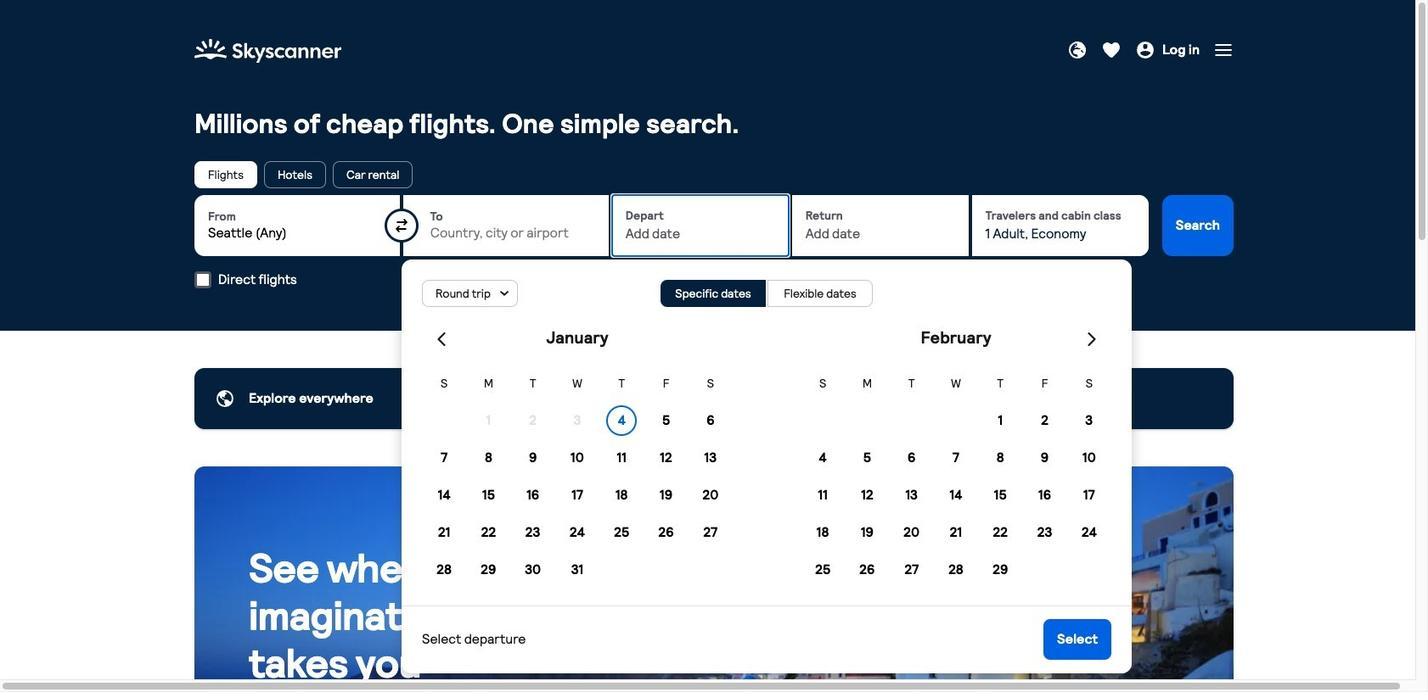 Task type: describe. For each thing, give the bounding box(es) containing it.
Flexible dates button
[[768, 280, 873, 307]]

open menu image
[[1213, 40, 1234, 60]]

thursday cell for wednesday cell for january grid saturday cell
[[600, 368, 644, 399]]

sunday cell for 'february' "grid"
[[801, 368, 845, 399]]

Country, city or airport text field
[[430, 225, 595, 243]]

sunday cell for january grid
[[422, 368, 466, 399]]

choose when to travel option group
[[661, 280, 873, 307]]

friday cell for 'february' "grid"'s saturday cell
[[1023, 368, 1067, 399]]

tuesday cell for 'february' "grid"'s saturday cell wednesday cell
[[890, 368, 934, 399]]

swap origin and destination image
[[395, 219, 408, 232]]

wednesday cell for 'february' "grid"'s saturday cell
[[934, 368, 978, 399]]

friday cell for january grid saturday cell
[[644, 368, 688, 399]]

regional settings image
[[1067, 40, 1088, 60]]

2 rtl support__ntfhm image from the left
[[1082, 329, 1102, 350]]

monday cell for sunday cell related to 'february' "grid"
[[845, 368, 890, 399]]

row group for 'february' "grid"'s saturday cell wednesday cell
[[801, 406, 1112, 586]]

saturday cell for 'february' "grid"
[[1067, 368, 1112, 399]]

thursday cell for 'february' "grid"'s saturday cell wednesday cell
[[978, 368, 1023, 399]]

Country, city or airport text field
[[208, 225, 386, 243]]



Task type: locate. For each thing, give the bounding box(es) containing it.
1 rtl support__ntfhm image from the left
[[431, 329, 452, 350]]

1 monday cell from the left
[[466, 368, 511, 399]]

monday cell inside 'february' "grid"
[[845, 368, 890, 399]]

saved flights image
[[1101, 40, 1122, 60]]

row group
[[422, 406, 733, 586], [801, 406, 1112, 586]]

2 tuesday cell from the left
[[890, 368, 934, 399]]

0 horizontal spatial saturday cell
[[688, 368, 733, 399]]

wednesday cell
[[555, 368, 600, 399], [934, 368, 978, 399]]

1 horizontal spatial wednesday cell
[[934, 368, 978, 399]]

thursday cell
[[600, 368, 644, 399], [978, 368, 1023, 399]]

february grid
[[801, 368, 1112, 586]]

1 wednesday cell from the left
[[555, 368, 600, 399]]

wednesday cell for january grid saturday cell
[[555, 368, 600, 399]]

2 row group from the left
[[801, 406, 1112, 586]]

1 thursday cell from the left
[[600, 368, 644, 399]]

1 horizontal spatial friday cell
[[1023, 368, 1067, 399]]

0 horizontal spatial rtl support__ntfhm image
[[431, 329, 452, 350]]

row group for wednesday cell for january grid saturday cell
[[422, 406, 733, 586]]

january grid
[[422, 368, 733, 586]]

saturday cell for january grid
[[688, 368, 733, 399]]

0 horizontal spatial friday cell
[[644, 368, 688, 399]]

2 thursday cell from the left
[[978, 368, 1023, 399]]

1 tuesday cell from the left
[[511, 368, 555, 399]]

monday cell for sunday cell related to january grid
[[466, 368, 511, 399]]

Direct flights checkbox
[[194, 272, 211, 289]]

1 horizontal spatial row group
[[801, 406, 1112, 586]]

monday cell inside january grid
[[466, 368, 511, 399]]

cell
[[466, 406, 511, 436], [511, 406, 555, 436], [555, 406, 600, 436], [600, 406, 644, 436], [644, 406, 688, 436], [688, 406, 733, 436], [978, 406, 1023, 436], [1023, 406, 1067, 436], [1067, 406, 1112, 436], [422, 443, 466, 474], [466, 443, 511, 474], [511, 443, 555, 474], [555, 443, 600, 474], [600, 443, 644, 474], [644, 443, 688, 474], [688, 443, 733, 474], [801, 443, 845, 474], [845, 443, 890, 474], [890, 443, 934, 474], [934, 443, 978, 474], [978, 443, 1023, 474], [1023, 443, 1067, 474], [1067, 443, 1112, 474], [422, 480, 466, 511], [466, 480, 511, 511], [511, 480, 555, 511], [555, 480, 600, 511], [600, 480, 644, 511], [644, 480, 688, 511], [688, 480, 733, 511], [801, 480, 845, 511], [845, 480, 890, 511], [890, 480, 934, 511], [934, 480, 978, 511], [978, 480, 1023, 511], [1023, 480, 1067, 511], [1067, 480, 1112, 511], [422, 518, 466, 548], [466, 518, 511, 548], [511, 518, 555, 548], [555, 518, 600, 548], [600, 518, 644, 548], [644, 518, 688, 548], [688, 518, 733, 548], [801, 518, 845, 548], [845, 518, 890, 548], [890, 518, 934, 548], [934, 518, 978, 548], [978, 518, 1023, 548], [1023, 518, 1067, 548], [1067, 518, 1112, 548], [422, 555, 466, 586], [466, 555, 511, 586], [511, 555, 555, 586], [555, 555, 600, 586], [801, 555, 845, 586], [845, 555, 890, 586], [890, 555, 934, 586], [934, 555, 978, 586], [978, 555, 1023, 586]]

rtl support__ntfhm image
[[431, 329, 452, 350], [1082, 329, 1102, 350]]

1 sunday cell from the left
[[422, 368, 466, 399]]

0 horizontal spatial wednesday cell
[[555, 368, 600, 399]]

0 horizontal spatial monday cell
[[466, 368, 511, 399]]

friday cell
[[644, 368, 688, 399], [1023, 368, 1067, 399]]

1 row group from the left
[[422, 406, 733, 586]]

Click to select calendar type button
[[422, 280, 518, 307]]

1 horizontal spatial sunday cell
[[801, 368, 845, 399]]

0 horizontal spatial tuesday cell
[[511, 368, 555, 399]]

friday cell inside 'february' "grid"
[[1023, 368, 1067, 399]]

0 horizontal spatial sunday cell
[[422, 368, 466, 399]]

1 horizontal spatial rtl support__ntfhm image
[[1082, 329, 1102, 350]]

tuesday cell for wednesday cell for january grid saturday cell
[[511, 368, 555, 399]]

tuesday cell
[[511, 368, 555, 399], [890, 368, 934, 399]]

1 horizontal spatial tuesday cell
[[890, 368, 934, 399]]

skyscanner home image
[[194, 34, 341, 68]]

tab list
[[194, 161, 1234, 188]]

0 horizontal spatial row group
[[422, 406, 733, 586]]

row
[[422, 368, 733, 399], [801, 368, 1112, 399], [422, 406, 733, 436], [801, 406, 1112, 436], [422, 443, 733, 474], [801, 443, 1112, 474], [422, 480, 733, 511], [801, 480, 1112, 511], [422, 518, 733, 548], [801, 518, 1112, 548], [422, 555, 733, 586], [801, 555, 1112, 586]]

sunday cell
[[422, 368, 466, 399], [801, 368, 845, 399]]

1 horizontal spatial thursday cell
[[978, 368, 1023, 399]]

friday cell inside january grid
[[644, 368, 688, 399]]

1 horizontal spatial saturday cell
[[1067, 368, 1112, 399]]

1 horizontal spatial monday cell
[[845, 368, 890, 399]]

Specific dates button
[[661, 280, 766, 307]]

2 monday cell from the left
[[845, 368, 890, 399]]

1 friday cell from the left
[[644, 368, 688, 399]]

monday cell
[[466, 368, 511, 399], [845, 368, 890, 399]]

2 wednesday cell from the left
[[934, 368, 978, 399]]

2 friday cell from the left
[[1023, 368, 1067, 399]]

2 sunday cell from the left
[[801, 368, 845, 399]]

1 saturday cell from the left
[[688, 368, 733, 399]]

saturday cell
[[688, 368, 733, 399], [1067, 368, 1112, 399]]

0 horizontal spatial thursday cell
[[600, 368, 644, 399]]

2 saturday cell from the left
[[1067, 368, 1112, 399]]



